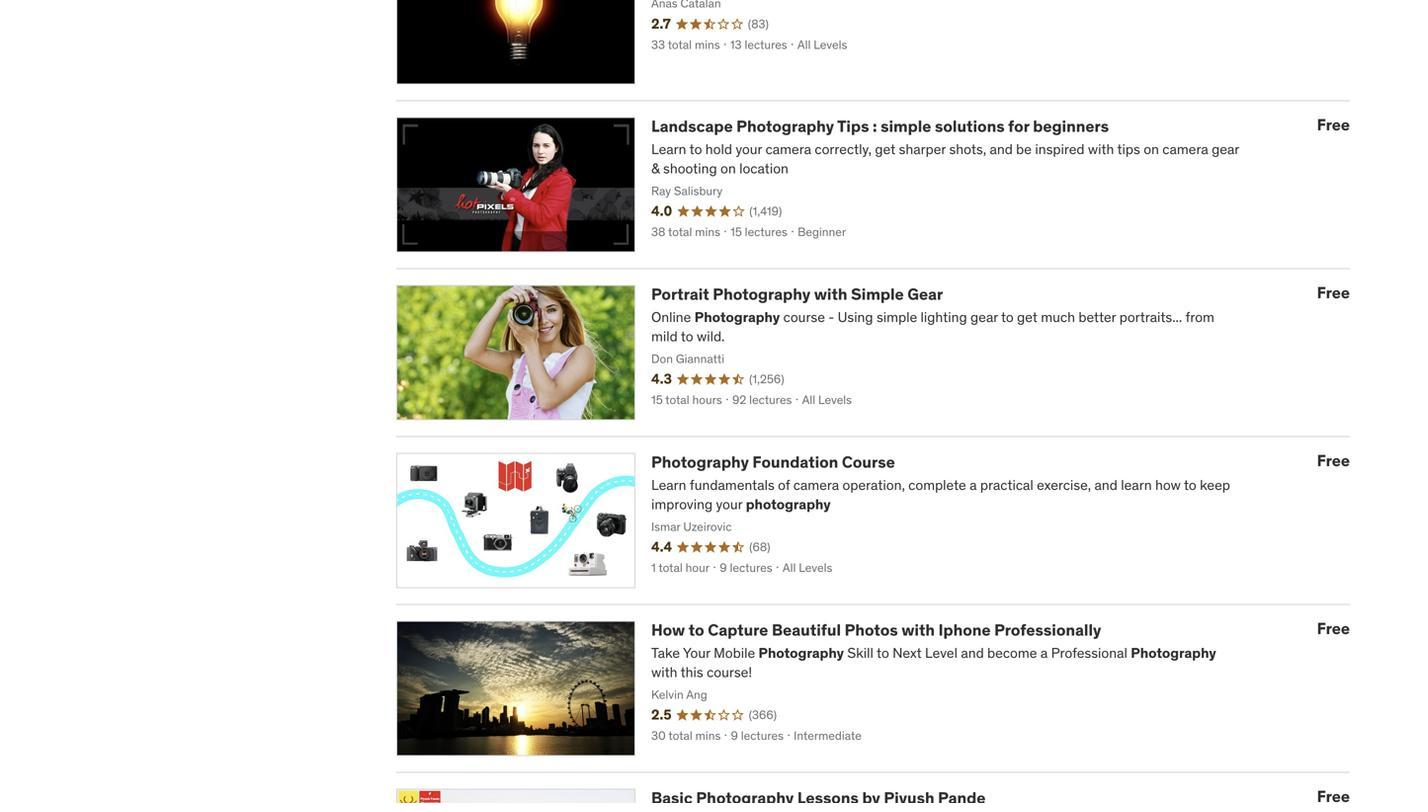 Task type: describe. For each thing, give the bounding box(es) containing it.
photography foundation course link
[[651, 452, 895, 472]]

for
[[1008, 116, 1030, 136]]

foundation
[[753, 452, 839, 472]]

free for portrait photography with simple gear
[[1317, 283, 1350, 303]]

photography for with
[[713, 284, 811, 304]]

how to capture beautiful photos with iphone professionally
[[651, 620, 1102, 641]]

photography foundation course
[[651, 452, 895, 472]]

how
[[651, 620, 685, 641]]

beginners
[[1033, 116, 1109, 136]]

free for landscape photography tips :  simple solutions for beginners
[[1317, 115, 1350, 135]]

1 vertical spatial with
[[902, 620, 935, 641]]

free for photography foundation course
[[1317, 451, 1350, 471]]

course
[[842, 452, 895, 472]]

portrait photography with simple gear
[[651, 284, 943, 304]]

portrait photography with simple gear link
[[651, 284, 943, 304]]



Task type: locate. For each thing, give the bounding box(es) containing it.
to
[[689, 620, 705, 641]]

simple
[[881, 116, 932, 136]]

with left simple
[[814, 284, 848, 304]]

photos
[[845, 620, 898, 641]]

free for how to capture beautiful photos with iphone professionally
[[1317, 619, 1350, 639]]

how to capture beautiful photos with iphone professionally link
[[651, 620, 1102, 641]]

with
[[814, 284, 848, 304], [902, 620, 935, 641]]

tips
[[837, 116, 869, 136]]

1 free from the top
[[1317, 115, 1350, 135]]

photography right portrait
[[713, 284, 811, 304]]

capture
[[708, 620, 769, 641]]

professionally
[[995, 620, 1102, 641]]

0 horizontal spatial with
[[814, 284, 848, 304]]

2 vertical spatial photography
[[651, 452, 749, 472]]

1 vertical spatial photography
[[713, 284, 811, 304]]

landscape photography tips :  simple solutions for beginners
[[651, 116, 1109, 136]]

solutions
[[935, 116, 1005, 136]]

with left iphone
[[902, 620, 935, 641]]

landscape photography tips :  simple solutions for beginners link
[[651, 116, 1109, 136]]

portrait
[[651, 284, 710, 304]]

3 free from the top
[[1317, 451, 1350, 471]]

photography left the tips
[[737, 116, 834, 136]]

beautiful
[[772, 620, 841, 641]]

simple
[[851, 284, 904, 304]]

0 vertical spatial photography
[[737, 116, 834, 136]]

photography
[[737, 116, 834, 136], [713, 284, 811, 304], [651, 452, 749, 472]]

1 horizontal spatial with
[[902, 620, 935, 641]]

0 vertical spatial with
[[814, 284, 848, 304]]

:
[[873, 116, 877, 136]]

photography for tips
[[737, 116, 834, 136]]

2 free from the top
[[1317, 283, 1350, 303]]

gear
[[908, 284, 943, 304]]

iphone
[[939, 620, 991, 641]]

photography left foundation
[[651, 452, 749, 472]]

4 free from the top
[[1317, 619, 1350, 639]]

landscape
[[651, 116, 733, 136]]

free
[[1317, 115, 1350, 135], [1317, 283, 1350, 303], [1317, 451, 1350, 471], [1317, 619, 1350, 639]]



Task type: vqa. For each thing, say whether or not it's contained in the screenshot.
'How to Capture Beautiful Photos with Iphone Professionally' link at bottom
yes



